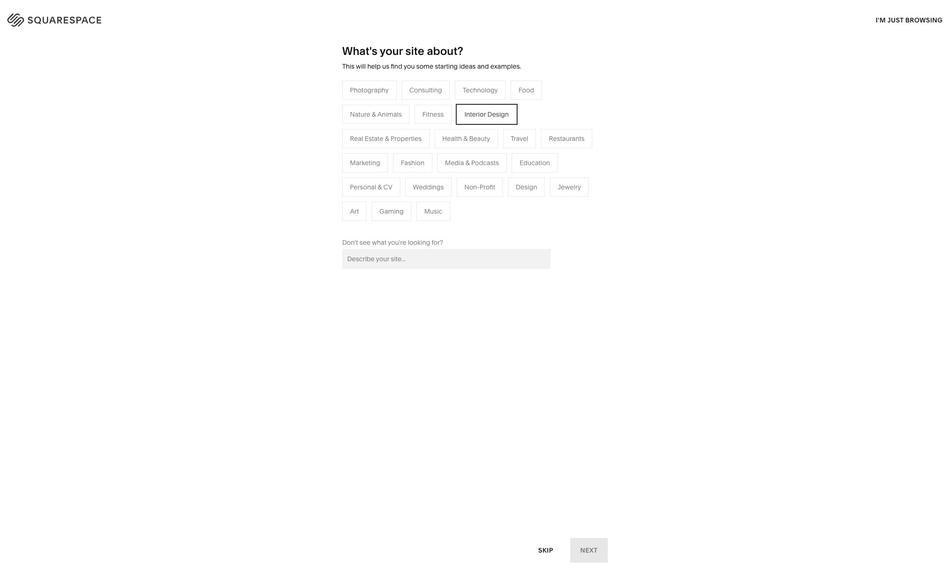 Task type: locate. For each thing, give the bounding box(es) containing it.
Fitness radio
[[415, 105, 452, 124]]

non- down media & podcasts option
[[464, 183, 480, 191]]

0 vertical spatial nature & animals
[[350, 110, 402, 119]]

weddings down events link
[[370, 182, 401, 191]]

media down the health
[[445, 159, 464, 167]]

gaming
[[380, 207, 404, 216]]

travel
[[370, 127, 387, 136], [511, 135, 528, 143]]

fitness down the beauty at top
[[466, 155, 488, 163]]

0 vertical spatial real estate & properties
[[350, 135, 422, 143]]

properties up media & podcasts link
[[391, 135, 422, 143]]

us
[[382, 62, 389, 71]]

nature down home
[[466, 141, 487, 149]]

real inside radio
[[350, 135, 363, 143]]

0 vertical spatial non-
[[315, 169, 331, 177]]

what's
[[342, 44, 377, 58]]

i'm
[[876, 16, 886, 24]]

1 horizontal spatial media & podcasts
[[445, 159, 499, 167]]

estate down the nature & animals radio
[[365, 135, 383, 143]]

1 vertical spatial non-
[[464, 183, 480, 191]]

examples.
[[490, 62, 521, 71]]

nature & animals up travel link
[[350, 110, 402, 119]]

media
[[370, 155, 389, 163], [445, 159, 464, 167]]

animals up travel link
[[378, 110, 402, 119]]

real estate & properties
[[350, 135, 422, 143], [370, 196, 441, 204]]

1 vertical spatial fitness
[[466, 155, 488, 163]]

decor
[[492, 127, 511, 136]]

skip button
[[528, 539, 563, 564]]

0 horizontal spatial animals
[[378, 110, 402, 119]]

& down the 'weddings' link
[[405, 196, 409, 204]]

properties up the music
[[410, 196, 441, 204]]

&
[[372, 110, 376, 119], [486, 127, 491, 136], [385, 135, 389, 143], [464, 135, 468, 143], [488, 141, 492, 149], [390, 155, 394, 163], [466, 159, 470, 167], [310, 169, 314, 177], [378, 183, 382, 191], [405, 196, 409, 204]]

media up events
[[370, 155, 389, 163]]

0 horizontal spatial design
[[488, 110, 509, 119]]

1 vertical spatial nature & animals
[[466, 141, 518, 149]]

travel inside radio
[[511, 135, 528, 143]]

about?
[[427, 44, 463, 58]]

consulting
[[409, 86, 442, 94]]

weddings link
[[370, 182, 410, 191]]

0 vertical spatial animals
[[378, 110, 402, 119]]

media & podcasts down health & beauty option
[[445, 159, 499, 167]]

1 horizontal spatial nature
[[466, 141, 487, 149]]

0 horizontal spatial fitness
[[422, 110, 444, 119]]

next button
[[570, 539, 608, 564]]

restaurants up education
[[549, 135, 585, 143]]

real
[[350, 135, 363, 143], [370, 196, 383, 204]]

design up 'decor'
[[488, 110, 509, 119]]

Media & Podcasts radio
[[437, 153, 507, 173]]

properties
[[391, 135, 422, 143], [410, 196, 441, 204]]

Music radio
[[417, 202, 450, 221]]

Weddings radio
[[405, 178, 452, 197]]

0 horizontal spatial podcasts
[[396, 155, 424, 163]]

ideas
[[459, 62, 476, 71]]

real down the personal & cv
[[370, 196, 383, 204]]

1 vertical spatial properties
[[410, 196, 441, 204]]

fitness inside option
[[422, 110, 444, 119]]

podcasts down restaurants link at the left
[[396, 155, 424, 163]]

home & decor link
[[466, 127, 520, 136]]

1 horizontal spatial media
[[445, 159, 464, 167]]

non-
[[315, 169, 331, 177], [464, 183, 480, 191]]

& up travel link
[[372, 110, 376, 119]]

0 vertical spatial nature
[[350, 110, 370, 119]]

marketing
[[350, 159, 380, 167]]

real up marketing
[[350, 135, 363, 143]]

0 horizontal spatial estate
[[365, 135, 383, 143]]

nature & animals down 'home & decor' link
[[466, 141, 518, 149]]

Interior Design radio
[[457, 105, 517, 124]]

help
[[367, 62, 381, 71]]

real estate & properties up gaming
[[370, 196, 441, 204]]

1 horizontal spatial non-
[[464, 183, 480, 191]]

nature
[[350, 110, 370, 119], [466, 141, 487, 149]]

don't see what you're looking for?
[[342, 239, 443, 247]]

Nature & Animals radio
[[342, 105, 410, 124]]

0 vertical spatial real
[[350, 135, 363, 143]]

beauty
[[469, 135, 490, 143]]

1 horizontal spatial fitness
[[466, 155, 488, 163]]

technology
[[463, 86, 498, 94]]

you're
[[388, 239, 406, 247]]

fitness down consulting
[[422, 110, 444, 119]]

0 vertical spatial fitness
[[422, 110, 444, 119]]

estate up gaming
[[384, 196, 403, 204]]

non- right community
[[315, 169, 331, 177]]

1 horizontal spatial weddings
[[413, 183, 444, 191]]

and
[[477, 62, 489, 71]]

what's your site about? this will help us find you some starting ideas and examples.
[[342, 44, 521, 71]]

& down health & beauty option
[[466, 159, 470, 167]]

nature & animals link
[[466, 141, 527, 149]]

0 horizontal spatial nature & animals
[[350, 110, 402, 119]]

weddings
[[370, 182, 401, 191], [413, 183, 444, 191]]

1 horizontal spatial animals
[[494, 141, 518, 149]]

1 vertical spatial real
[[370, 196, 383, 204]]

& up media & podcasts link
[[385, 135, 389, 143]]

0 horizontal spatial real
[[350, 135, 363, 143]]

podcasts inside media & podcasts option
[[471, 159, 499, 167]]

estate
[[365, 135, 383, 143], [384, 196, 403, 204]]

fitness
[[422, 110, 444, 119], [466, 155, 488, 163]]

1 vertical spatial real estate & properties
[[370, 196, 441, 204]]

1 vertical spatial design
[[516, 183, 537, 191]]

& down restaurants link at the left
[[390, 155, 394, 163]]

1 horizontal spatial estate
[[384, 196, 403, 204]]

cv
[[383, 183, 392, 191]]

non- inside non-profit radio
[[464, 183, 480, 191]]

1 horizontal spatial nature & animals
[[466, 141, 518, 149]]

Education radio
[[512, 153, 558, 173]]

restaurants down travel link
[[370, 141, 405, 149]]

travel down the nature & animals radio
[[370, 127, 387, 136]]

restaurants
[[549, 135, 585, 143], [370, 141, 405, 149]]

animals down 'decor'
[[494, 141, 518, 149]]

browsing
[[906, 16, 943, 24]]

real estate & properties inside radio
[[350, 135, 422, 143]]

1 horizontal spatial restaurants
[[549, 135, 585, 143]]

nature down the photography radio
[[350, 110, 370, 119]]

1 vertical spatial animals
[[494, 141, 518, 149]]

animals
[[378, 110, 402, 119], [494, 141, 518, 149]]

Fashion radio
[[393, 153, 432, 173]]

Non-Profit radio
[[457, 178, 503, 197]]

weddings inside radio
[[413, 183, 444, 191]]

education
[[520, 159, 550, 167]]

1 horizontal spatial real
[[370, 196, 383, 204]]

personal
[[350, 183, 376, 191]]

0 vertical spatial properties
[[391, 135, 422, 143]]

skip
[[538, 547, 553, 555]]

media & podcasts inside option
[[445, 159, 499, 167]]

media & podcasts
[[370, 155, 424, 163], [445, 159, 499, 167]]

weddings up real estate & properties link
[[413, 183, 444, 191]]

design
[[488, 110, 509, 119], [516, 183, 537, 191]]

nature & animals
[[350, 110, 402, 119], [466, 141, 518, 149]]

podcasts down 'nature & animals' link
[[471, 159, 499, 167]]

travel right 'decor'
[[511, 135, 528, 143]]

design down education radio
[[516, 183, 537, 191]]

Food radio
[[511, 81, 542, 100]]

0 horizontal spatial nature
[[350, 110, 370, 119]]

media & podcasts down restaurants link at the left
[[370, 155, 424, 163]]

community & non-profits link
[[273, 169, 359, 177]]

looking
[[408, 239, 430, 247]]

Gaming radio
[[372, 202, 412, 221]]

squarespace logo image
[[18, 11, 120, 26]]

see
[[360, 239, 371, 247]]

0 vertical spatial design
[[488, 110, 509, 119]]

real estate & properties up media & podcasts link
[[350, 135, 422, 143]]

1 horizontal spatial podcasts
[[471, 159, 499, 167]]

1 horizontal spatial travel
[[511, 135, 528, 143]]

podcasts
[[396, 155, 424, 163], [471, 159, 499, 167]]

0 vertical spatial estate
[[365, 135, 383, 143]]



Task type: describe. For each thing, give the bounding box(es) containing it.
Personal & CV radio
[[342, 178, 400, 197]]

non-profit
[[464, 183, 495, 191]]

i'm just browsing link
[[876, 7, 943, 33]]

0 horizontal spatial media
[[370, 155, 389, 163]]

0 horizontal spatial travel
[[370, 127, 387, 136]]

your
[[380, 44, 403, 58]]

what
[[372, 239, 387, 247]]

& right the health
[[464, 135, 468, 143]]

nature & animals inside radio
[[350, 110, 402, 119]]

health
[[442, 135, 462, 143]]

estate inside radio
[[365, 135, 383, 143]]

for?
[[432, 239, 443, 247]]

Restaurants radio
[[541, 129, 592, 148]]

Health & Beauty radio
[[435, 129, 498, 148]]

community & non-profits
[[273, 169, 350, 177]]

0 horizontal spatial media & podcasts
[[370, 155, 424, 163]]

fashion
[[401, 159, 425, 167]]

music
[[424, 207, 442, 216]]

Technology radio
[[455, 81, 506, 100]]

starting
[[435, 62, 458, 71]]

next
[[580, 547, 598, 555]]

squarespace logo link
[[18, 11, 201, 26]]

& right community
[[310, 169, 314, 177]]

0 horizontal spatial restaurants
[[370, 141, 405, 149]]

don't
[[342, 239, 358, 247]]

0 horizontal spatial weddings
[[370, 182, 401, 191]]

art
[[350, 207, 359, 216]]

animals inside radio
[[378, 110, 402, 119]]

Consulting radio
[[402, 81, 450, 100]]

photography
[[350, 86, 389, 94]]

fitness link
[[466, 155, 497, 163]]

travel link
[[370, 127, 397, 136]]

personal & cv
[[350, 183, 392, 191]]

home
[[466, 127, 485, 136]]

site
[[406, 44, 424, 58]]

restaurants link
[[370, 141, 415, 149]]

real estate & properties link
[[370, 196, 451, 204]]

jewelry
[[558, 183, 581, 191]]

community
[[273, 169, 308, 177]]

& down home & decor
[[488, 141, 492, 149]]

Art radio
[[342, 202, 367, 221]]

this
[[342, 62, 355, 71]]

will
[[356, 62, 366, 71]]

1 vertical spatial estate
[[384, 196, 403, 204]]

profits
[[331, 169, 350, 177]]

you
[[404, 62, 415, 71]]

some
[[416, 62, 433, 71]]

profit
[[480, 183, 495, 191]]

& left cv
[[378, 183, 382, 191]]

events link
[[370, 169, 399, 177]]

health & beauty
[[442, 135, 490, 143]]

& inside radio
[[385, 135, 389, 143]]

just
[[888, 16, 904, 24]]

food
[[519, 86, 534, 94]]

Travel radio
[[503, 129, 536, 148]]

& right home
[[486, 127, 491, 136]]

1 horizontal spatial design
[[516, 183, 537, 191]]

bloom image
[[352, 313, 599, 576]]

interior
[[465, 110, 486, 119]]

0 horizontal spatial non-
[[315, 169, 331, 177]]

find
[[391, 62, 402, 71]]

interior design
[[465, 110, 509, 119]]

home & decor
[[466, 127, 511, 136]]

events
[[370, 169, 390, 177]]

properties inside radio
[[391, 135, 422, 143]]

media inside option
[[445, 159, 464, 167]]

i'm just browsing
[[876, 16, 943, 24]]

1 vertical spatial nature
[[466, 141, 487, 149]]

nature inside radio
[[350, 110, 370, 119]]

restaurants inside option
[[549, 135, 585, 143]]

media & podcasts link
[[370, 155, 433, 163]]

Marketing radio
[[342, 153, 388, 173]]

Real Estate & Properties radio
[[342, 129, 430, 148]]

Jewelry radio
[[550, 178, 589, 197]]

Design radio
[[508, 178, 545, 197]]

Don't see what you're looking for? field
[[342, 249, 551, 269]]

Photography radio
[[342, 81, 397, 100]]



Task type: vqa. For each thing, say whether or not it's contained in the screenshot.
ADD ORANSSI TO YOUR FAVORITES LIST icon
no



